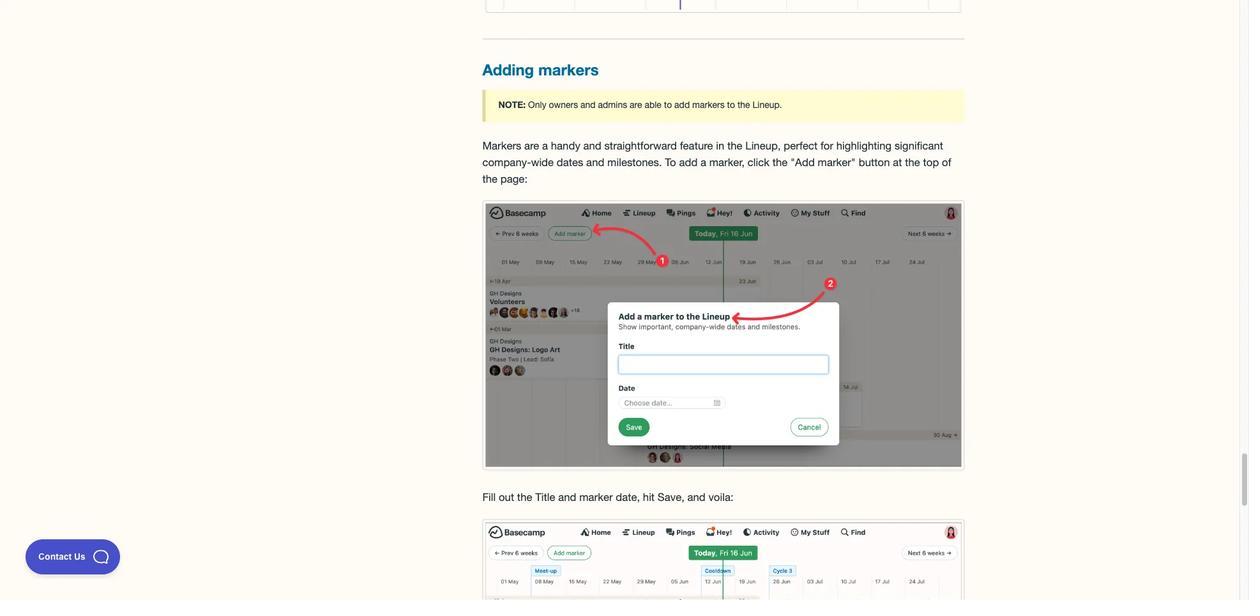 Task type: locate. For each thing, give the bounding box(es) containing it.
add right able
[[675, 99, 690, 110]]

are up wide at the left top
[[525, 139, 540, 151]]

note:
[[499, 99, 526, 110]]

highlighting
[[837, 139, 892, 151]]

to left lineup.
[[728, 99, 736, 110]]

owners
[[549, 99, 578, 110]]

1 vertical spatial add
[[680, 156, 698, 168]]

to right able
[[664, 99, 672, 110]]

add inside "markers are a handy and straightforward feature in the lineup, perfect for highlighting significant company-wide dates and milestones. to add a marker, click the "add marker" button at the top of the page:"
[[680, 156, 698, 168]]

a up wide at the left top
[[543, 139, 548, 151]]

the
[[738, 99, 751, 110], [728, 139, 743, 151], [773, 156, 788, 168], [906, 156, 921, 168], [483, 172, 498, 185], [518, 491, 533, 503]]

1 vertical spatial markers
[[693, 99, 725, 110]]

1 vertical spatial are
[[525, 139, 540, 151]]

are left able
[[630, 99, 643, 110]]

1 vertical spatial a
[[701, 156, 707, 168]]

a down feature
[[701, 156, 707, 168]]

1 to from the left
[[664, 99, 672, 110]]

and right dates at the top left of page
[[587, 156, 605, 168]]

of
[[943, 156, 952, 168]]

markers up in
[[693, 99, 725, 110]]

fill out the title and marker date, hit save, and voila:
[[483, 491, 734, 503]]

0 horizontal spatial are
[[525, 139, 540, 151]]

button
[[859, 156, 890, 168]]

are
[[630, 99, 643, 110], [525, 139, 540, 151]]

0 vertical spatial are
[[630, 99, 643, 110]]

and right title
[[559, 491, 577, 503]]

1 horizontal spatial to
[[728, 99, 736, 110]]

save,
[[658, 491, 685, 503]]

date,
[[616, 491, 640, 503]]

"add
[[791, 156, 815, 168]]

1 horizontal spatial are
[[630, 99, 643, 110]]

markers
[[483, 139, 522, 151]]

fill
[[483, 491, 496, 503]]

and
[[581, 99, 596, 110], [584, 139, 602, 151], [587, 156, 605, 168], [559, 491, 577, 503], [688, 491, 706, 503]]

0 vertical spatial markers
[[539, 60, 599, 79]]

and right handy
[[584, 139, 602, 151]]

the right at
[[906, 156, 921, 168]]

the right in
[[728, 139, 743, 151]]

hit
[[643, 491, 655, 503]]

admins
[[598, 99, 628, 110]]

markers
[[539, 60, 599, 79], [693, 99, 725, 110]]

for
[[821, 139, 834, 151]]

title
[[536, 491, 556, 503]]

0 vertical spatial a
[[543, 139, 548, 151]]

markers are a handy and straightforward feature in the lineup, perfect for highlighting significant company-wide dates and milestones. to add a marker, click the "add marker" button at the top of the page:
[[483, 139, 952, 185]]

the left lineup.
[[738, 99, 751, 110]]

a
[[543, 139, 548, 151], [701, 156, 707, 168]]

add
[[675, 99, 690, 110], [680, 156, 698, 168]]

0 horizontal spatial to
[[664, 99, 672, 110]]

toggle customer support element
[[26, 539, 120, 574]]

top
[[924, 156, 940, 168]]

1 horizontal spatial a
[[701, 156, 707, 168]]

note: only owners and admins are able to add markers to the lineup.
[[499, 99, 783, 110]]

add right to
[[680, 156, 698, 168]]

to
[[664, 99, 672, 110], [728, 99, 736, 110]]

0 vertical spatial add
[[675, 99, 690, 110]]

0 horizontal spatial markers
[[539, 60, 599, 79]]

markers up owners
[[539, 60, 599, 79]]

the right out
[[518, 491, 533, 503]]



Task type: describe. For each thing, give the bounding box(es) containing it.
milestones.
[[608, 156, 662, 168]]

are inside "markers are a handy and straightforward feature in the lineup, perfect for highlighting significant company-wide dates and milestones. to add a marker, click the "add marker" button at the top of the page:"
[[525, 139, 540, 151]]

and right owners
[[581, 99, 596, 110]]

at
[[893, 156, 903, 168]]

marker"
[[818, 156, 856, 168]]

screenshot of the lineup page with a add a marker to the lineup pop-up. one red arrow is pointing at the add marker button, the second is pointing at the pop-up image
[[483, 200, 965, 470]]

able
[[645, 99, 662, 110]]

feature
[[680, 139, 714, 151]]

wide
[[531, 156, 554, 168]]

adding
[[483, 60, 534, 79]]

1 horizontal spatial markers
[[693, 99, 725, 110]]

page:
[[501, 172, 528, 185]]

marker,
[[710, 156, 745, 168]]

the right click
[[773, 156, 788, 168]]

to
[[665, 156, 677, 168]]

adding markers
[[483, 60, 599, 79]]

0 horizontal spatial a
[[543, 139, 548, 151]]

lineup,
[[746, 139, 781, 151]]

and left voila:
[[688, 491, 706, 503]]

only
[[529, 99, 547, 110]]

2 to from the left
[[728, 99, 736, 110]]

in
[[716, 139, 725, 151]]

handy
[[551, 139, 581, 151]]

the down company-
[[483, 172, 498, 185]]

voila:
[[709, 491, 734, 503]]

perfect
[[784, 139, 818, 151]]

click
[[748, 156, 770, 168]]

significant
[[895, 139, 944, 151]]

marker
[[580, 491, 613, 503]]

lineup.
[[753, 99, 783, 110]]

straightforward
[[605, 139, 677, 151]]

company-
[[483, 156, 531, 168]]

out
[[499, 491, 515, 503]]

adding markers link
[[483, 60, 599, 79]]

dates
[[557, 156, 584, 168]]



Task type: vqa. For each thing, say whether or not it's contained in the screenshot.
of
yes



